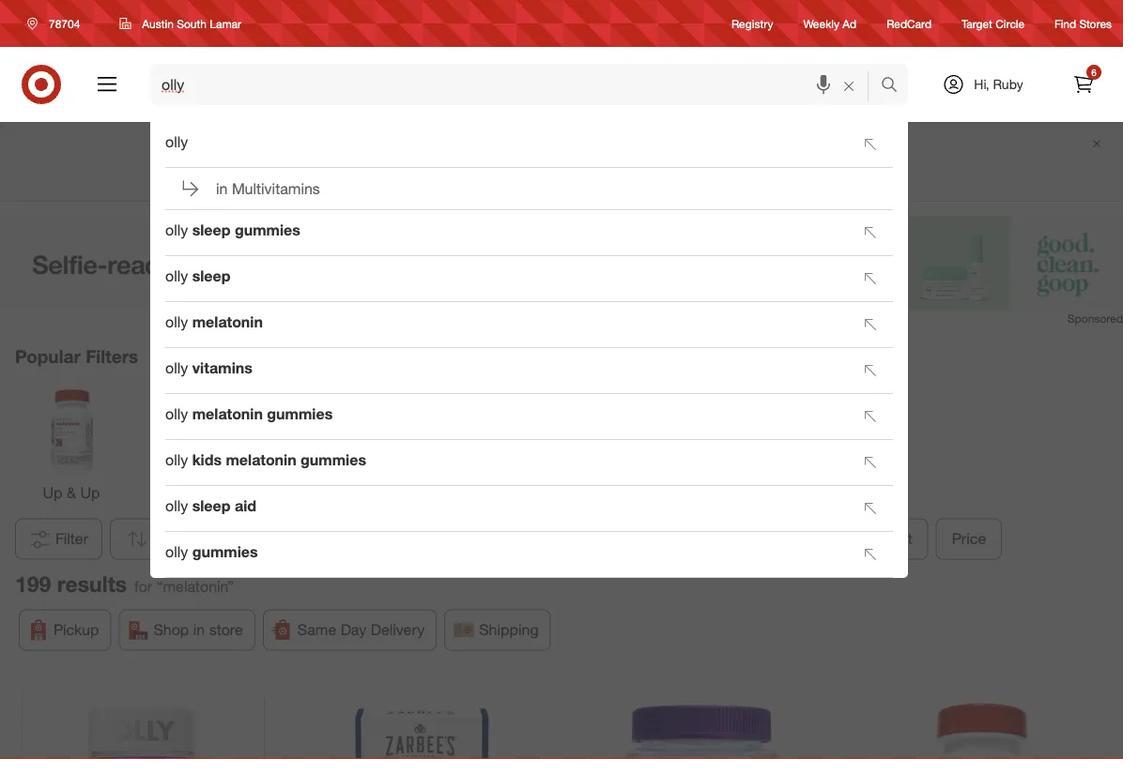 Task type: describe. For each thing, give the bounding box(es) containing it.
adult
[[655, 484, 690, 502]]

pickup button
[[19, 610, 111, 651]]

up & up
[[43, 484, 100, 502]]

up & up link
[[15, 381, 128, 504]]

popular filters
[[15, 346, 138, 367]]

product
[[298, 530, 351, 549]]

olly for olly melatonin
[[165, 313, 188, 332]]

dietary
[[793, 530, 841, 549]]

search button
[[873, 64, 918, 109]]

adult link
[[616, 381, 729, 504]]

olly for olly melatonin gummies
[[165, 405, 188, 424]]

hi,
[[974, 76, 990, 93]]

same day delivery button
[[263, 610, 437, 651]]

shop in store
[[153, 621, 243, 640]]

austin south lamar button
[[107, 7, 254, 40]]

form
[[355, 530, 390, 549]]

cyber monday target deals image
[[301, 139, 415, 184]]

&
[[67, 484, 76, 502]]

olly gummies
[[165, 543, 258, 562]]

gummies down in multivitamins
[[235, 221, 300, 240]]

start saving link
[[301, 133, 822, 190]]

product form
[[298, 530, 390, 549]]

sort button
[[110, 519, 197, 561]]

price button
[[936, 519, 1002, 561]]

ingredient
[[845, 530, 913, 549]]

hi, ruby
[[974, 76, 1023, 93]]

natrol
[[201, 484, 242, 502]]

sold by
[[646, 530, 697, 549]]

age
[[580, 530, 607, 549]]

2 vertical spatial melatonin
[[226, 451, 296, 470]]

stores
[[1080, 16, 1112, 30]]

find
[[1055, 16, 1077, 30]]

sleep for sleep aid
[[192, 497, 231, 516]]

tablet link
[[466, 381, 579, 504]]

tablet
[[502, 484, 542, 502]]

same
[[298, 621, 336, 640]]

olly for olly sleep
[[165, 267, 188, 286]]

type button
[[493, 519, 557, 561]]

multivitamins
[[232, 179, 320, 198]]

sold
[[646, 530, 677, 549]]

registry link
[[732, 15, 774, 32]]

circle
[[996, 16, 1025, 30]]

lamar
[[210, 16, 241, 31]]

type
[[509, 530, 541, 549]]

kids
[[808, 484, 838, 502]]

saving
[[465, 167, 505, 183]]

gummy link
[[316, 381, 428, 504]]

olly kids melatonin gummies
[[165, 451, 366, 470]]

olly sleep aid
[[165, 497, 256, 516]]

for
[[134, 578, 152, 596]]

austin south lamar
[[142, 16, 241, 31]]

gummies up olly kids melatonin gummies
[[267, 405, 333, 424]]

199
[[15, 572, 51, 598]]

sold by button
[[630, 519, 713, 561]]

same day delivery
[[298, 621, 425, 640]]

olly for olly gummies
[[165, 543, 188, 562]]

popular
[[15, 346, 81, 367]]

shipping
[[479, 621, 539, 640]]

gummy
[[346, 484, 398, 502]]

olly for olly sleep aid
[[165, 497, 188, 516]]

shop
[[153, 621, 189, 640]]

olly sleep
[[165, 267, 231, 286]]

shop in store button
[[119, 610, 255, 651]]

primary
[[737, 530, 789, 549]]

olly melatonin
[[165, 313, 263, 332]]

brand
[[429, 530, 470, 549]]

olly link
[[165, 124, 848, 165]]

price
[[952, 530, 987, 549]]

south
[[177, 16, 207, 31]]

results
[[57, 572, 127, 598]]

olly for olly
[[165, 133, 188, 151]]

target circle
[[962, 16, 1025, 30]]

weekly
[[804, 16, 840, 30]]

target circle link
[[962, 15, 1025, 32]]



Task type: vqa. For each thing, say whether or not it's contained in the screenshot.
to
no



Task type: locate. For each thing, give the bounding box(es) containing it.
olly for olly vitamins
[[165, 359, 188, 378]]

0 horizontal spatial in
[[193, 621, 205, 640]]

kids
[[192, 451, 222, 470]]

ad
[[843, 16, 857, 30]]

5 olly from the top
[[165, 359, 188, 378]]

melatonin
[[192, 313, 263, 332], [192, 405, 263, 424], [226, 451, 296, 470]]

olly for olly sleep gummies
[[165, 221, 188, 240]]

pickup
[[54, 621, 99, 640]]

up left '&'
[[43, 484, 62, 502]]

brand button
[[413, 519, 486, 561]]

1 up from the left
[[43, 484, 62, 502]]

0 vertical spatial sleep
[[192, 221, 231, 240]]

0 horizontal spatial up
[[43, 484, 62, 502]]

sleep for sleep gummies
[[192, 221, 231, 240]]

9 olly from the top
[[165, 543, 188, 562]]

melatonin down "olly melatonin gummies"
[[226, 451, 296, 470]]

3 sleep from the top
[[192, 497, 231, 516]]

olly for olly kids melatonin gummies
[[165, 451, 188, 470]]

aid
[[235, 497, 256, 516]]

7 olly from the top
[[165, 451, 188, 470]]

age button
[[564, 519, 623, 561]]

sort
[[152, 530, 181, 549]]

0 vertical spatial in
[[216, 179, 228, 198]]

registry
[[732, 16, 774, 30]]

in multivitamins
[[216, 179, 320, 198]]

What can we help you find? suggestions appear below search field
[[150, 64, 886, 105]]

1 vertical spatial melatonin
[[192, 405, 263, 424]]

vitamins
[[192, 359, 253, 378]]

6 link
[[1063, 64, 1105, 105]]

melatonin down vitamins
[[192, 405, 263, 424]]

primary dietary ingredient
[[737, 530, 913, 549]]

78704
[[49, 16, 80, 31]]

redcard
[[887, 16, 932, 30]]

1 sleep from the top
[[192, 221, 231, 240]]

1 vertical spatial in
[[193, 621, 205, 640]]

in up olly sleep gummies
[[216, 179, 228, 198]]

zarbee's kid's sleep with melatonin chewables - natural grape - 50ct image
[[301, 692, 543, 760], [301, 692, 543, 760]]

kids link
[[766, 381, 879, 504]]

day
[[341, 621, 367, 640]]

melatonin quick dissolve tablets - cherry flavor - 90ct - up & up™ image
[[859, 692, 1101, 760], [859, 692, 1101, 760]]

delivery
[[371, 621, 425, 640]]

olly
[[165, 133, 188, 151], [165, 221, 188, 240], [165, 267, 188, 286], [165, 313, 188, 332], [165, 359, 188, 378], [165, 405, 188, 424], [165, 451, 188, 470], [165, 497, 188, 516], [165, 543, 188, 562]]

sleep
[[192, 221, 231, 240], [192, 267, 231, 286], [192, 497, 231, 516]]

store
[[209, 621, 243, 640]]

product form button
[[282, 519, 406, 561]]

78704 button
[[15, 7, 100, 40]]

start saving
[[430, 167, 505, 183]]

8 olly from the top
[[165, 497, 188, 516]]

2 sleep from the top
[[192, 267, 231, 286]]

1 horizontal spatial up
[[80, 484, 100, 502]]

advertisement region
[[0, 217, 1123, 311]]

up right '&'
[[80, 484, 100, 502]]

in
[[216, 179, 228, 198], [193, 621, 205, 640]]

sleep for sleep
[[192, 267, 231, 286]]

2 olly from the top
[[165, 221, 188, 240]]

in multivitamins link
[[165, 168, 893, 209]]

target
[[962, 16, 993, 30]]

sponsored
[[1068, 312, 1123, 326]]

2 up from the left
[[80, 484, 100, 502]]

ruby
[[993, 76, 1023, 93]]

find stores
[[1055, 16, 1112, 30]]

filters
[[86, 346, 138, 367]]

primary dietary ingredient button
[[721, 519, 929, 561]]

"melatonin"
[[157, 578, 234, 596]]

austin
[[142, 16, 174, 31]]

gummies
[[235, 221, 300, 240], [267, 405, 333, 424], [301, 451, 366, 470], [192, 543, 258, 562]]

melatonin for melatonin gummies
[[192, 405, 263, 424]]

by
[[681, 530, 697, 549]]

filter button
[[15, 519, 102, 561]]

search
[[873, 77, 918, 95]]

2 vertical spatial sleep
[[192, 497, 231, 516]]

1 horizontal spatial in
[[216, 179, 228, 198]]

deals
[[221, 530, 258, 549]]

6 olly from the top
[[165, 405, 188, 424]]

olly sleep gummies
[[165, 221, 300, 240]]

up
[[43, 484, 62, 502], [80, 484, 100, 502]]

olly vitamins
[[165, 359, 253, 378]]

199 results for "melatonin"
[[15, 572, 234, 598]]

melatonin for melatonin
[[192, 313, 263, 332]]

gummies up "melatonin"
[[192, 543, 258, 562]]

4 olly from the top
[[165, 313, 188, 332]]

1 vertical spatial sleep
[[192, 267, 231, 286]]

6
[[1092, 66, 1097, 78]]

sleep up olly sleep
[[192, 221, 231, 240]]

weekly ad
[[804, 16, 857, 30]]

1 olly from the top
[[165, 133, 188, 151]]

filter
[[55, 530, 88, 549]]

sleep up olly melatonin
[[192, 267, 231, 286]]

natrol link
[[165, 381, 278, 504]]

olly melatonin gummies
[[165, 405, 333, 424]]

0 vertical spatial melatonin
[[192, 313, 263, 332]]

olly kids 0.5 melatonin sleep support gummies - raspberry image
[[22, 692, 264, 760], [22, 692, 264, 760]]

sleep left aid
[[192, 497, 231, 516]]

find stores link
[[1055, 15, 1112, 32]]

natrol melatonin 10mg sleep aid gummies - strawberry - 90ct image
[[580, 692, 822, 760], [580, 692, 822, 760]]

in inside button
[[193, 621, 205, 640]]

gummies up gummy
[[301, 451, 366, 470]]

melatonin up vitamins
[[192, 313, 263, 332]]

start
[[430, 167, 461, 183]]

3 olly from the top
[[165, 267, 188, 286]]

redcard link
[[887, 15, 932, 32]]

in left store
[[193, 621, 205, 640]]



